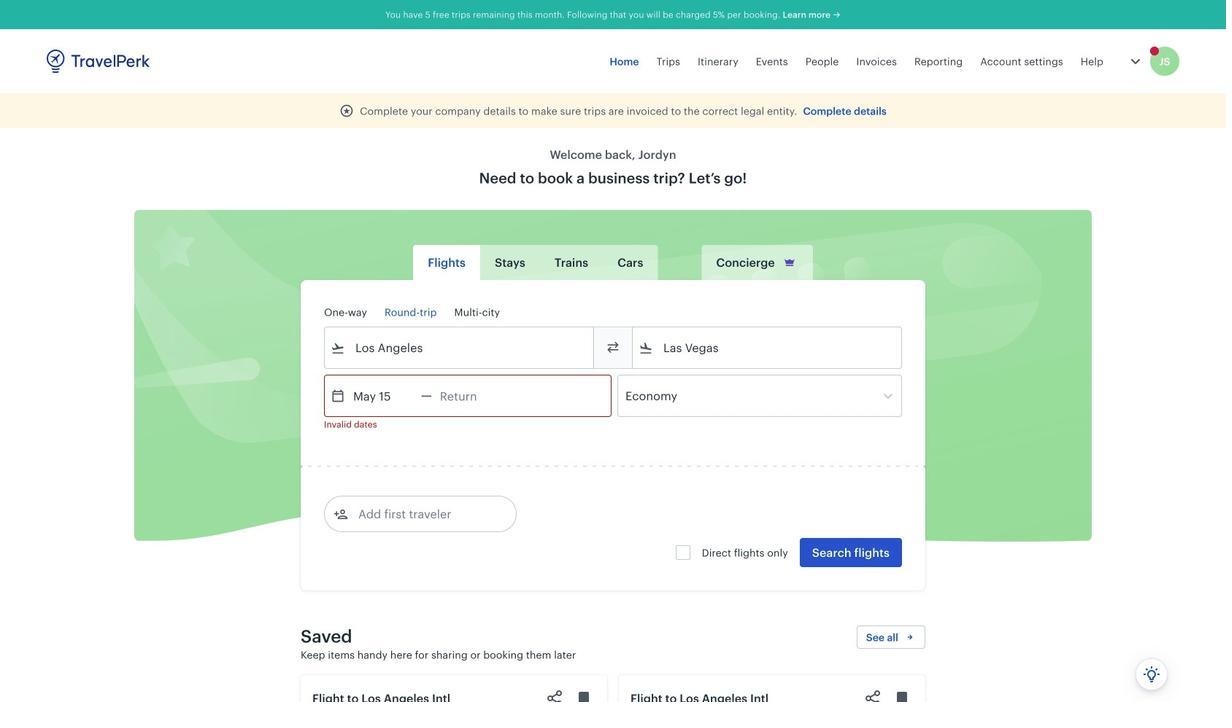 Task type: locate. For each thing, give the bounding box(es) containing it.
To search field
[[653, 336, 882, 360]]

From search field
[[345, 336, 574, 360]]

Add first traveler search field
[[348, 503, 500, 526]]



Task type: describe. For each thing, give the bounding box(es) containing it.
Return text field
[[432, 376, 508, 417]]

Depart text field
[[345, 376, 421, 417]]



